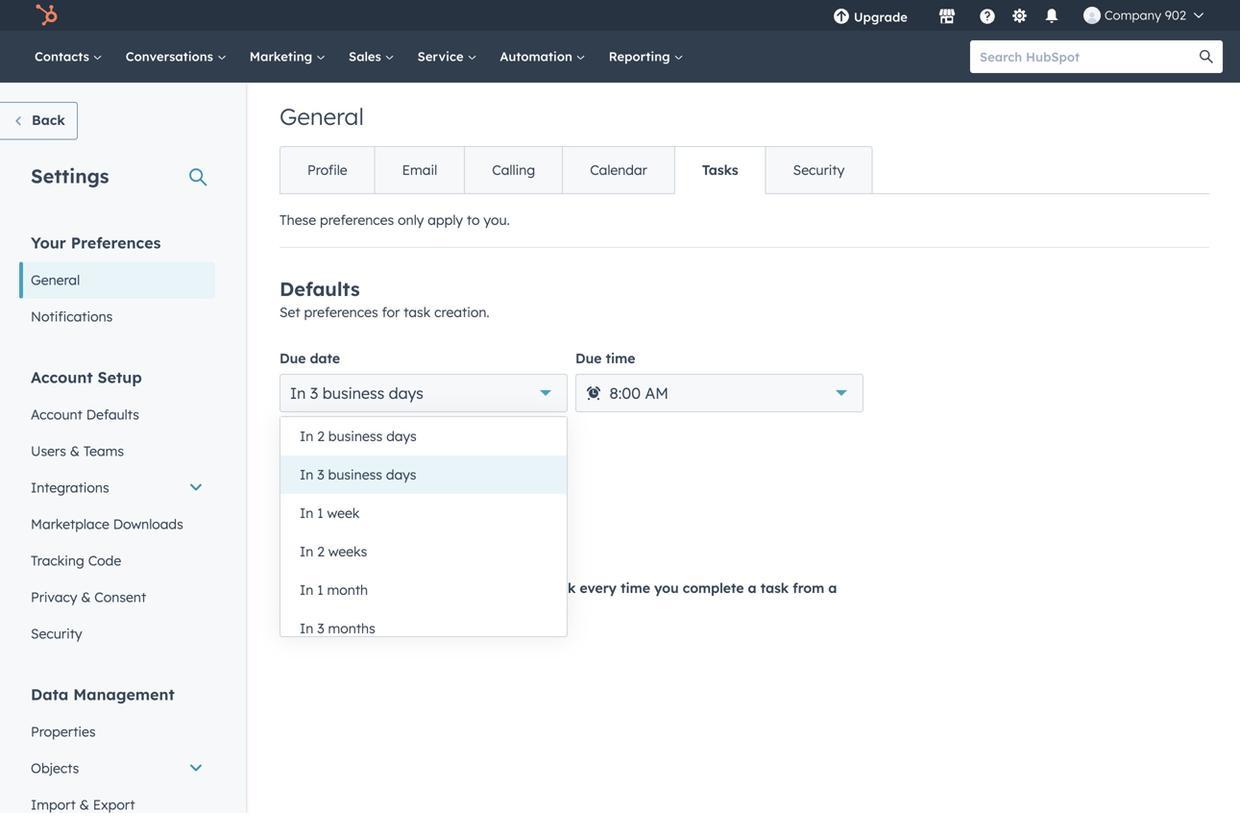 Task type: vqa. For each thing, say whether or not it's contained in the screenshot.
top REASON
no



Task type: describe. For each thing, give the bounding box(es) containing it.
in 1 week
[[300, 505, 360, 521]]

reminders.
[[466, 541, 533, 558]]

these
[[280, 211, 316, 228]]

1 for month
[[317, 581, 324, 598]]

teams
[[83, 443, 124, 459]]

defaults inside defaults set preferences for task creation.
[[280, 277, 360, 301]]

month
[[327, 581, 368, 598]]

marketplace downloads
[[31, 516, 183, 532]]

reminder
[[316, 457, 381, 476]]

privacy
[[31, 589, 77, 606]]

date
[[310, 350, 340, 367]]

due date
[[280, 350, 340, 367]]

due for due date
[[280, 350, 306, 367]]

preferences
[[71, 233, 161, 252]]

in 3 business days button
[[280, 374, 568, 412]]

in 3 months
[[300, 620, 376, 637]]

business for in 2 business days button
[[329, 428, 383, 445]]

notifications image
[[1044, 9, 1061, 26]]

automation link
[[489, 31, 598, 83]]

objects button
[[19, 750, 215, 787]]

search button
[[1191, 40, 1224, 73]]

sales link
[[337, 31, 406, 83]]

1 for week
[[317, 505, 324, 521]]

apply
[[428, 211, 463, 228]]

users & teams link
[[19, 433, 215, 470]]

calling
[[492, 161, 536, 178]]

preferences inside follow-up tasks set preferences for follow-up reminders.
[[304, 541, 378, 558]]

in 1 month
[[300, 581, 368, 598]]

8:00 am
[[610, 383, 669, 403]]

business inside popup button
[[323, 383, 385, 403]]

no reminder button
[[280, 447, 568, 485]]

in 1 month button
[[281, 571, 567, 609]]

these preferences only apply to you.
[[280, 211, 510, 228]]

follow-up tasks set preferences for follow-up reminders.
[[280, 514, 533, 558]]

view
[[334, 603, 364, 619]]

3 for the in 3 months button
[[317, 620, 324, 637]]

settings image
[[1011, 8, 1029, 25]]

get prompted to create a follow up task every time you complete a task from a list view
[[310, 580, 837, 619]]

days for in 2 business days button
[[387, 428, 417, 445]]

service link
[[406, 31, 489, 83]]

setup
[[98, 368, 142, 387]]

back
[[32, 111, 65, 128]]

company 902
[[1105, 7, 1187, 23]]

follow-
[[404, 541, 446, 558]]

902
[[1166, 7, 1187, 23]]

prompted
[[338, 580, 403, 596]]

marketplaces image
[[939, 9, 956, 26]]

2 horizontal spatial task
[[761, 580, 789, 596]]

0 vertical spatial to
[[467, 211, 480, 228]]

users
[[31, 443, 66, 459]]

up inside get prompted to create a follow up task every time you complete a task from a list view
[[527, 580, 544, 596]]

follow-
[[280, 514, 350, 538]]

upgrade
[[854, 9, 908, 25]]

automation
[[500, 49, 576, 64]]

reporting
[[609, 49, 674, 64]]

0 vertical spatial time
[[606, 350, 636, 367]]

mateo roberts image
[[1084, 7, 1101, 24]]

defaults inside "link"
[[86, 406, 139, 423]]

to inside get prompted to create a follow up task every time you complete a task from a list view
[[407, 580, 421, 596]]

marketing
[[250, 49, 316, 64]]

properties
[[31, 723, 96, 740]]

weeks
[[329, 543, 367, 560]]

creation.
[[435, 304, 490, 321]]

reminder
[[280, 423, 344, 440]]

code
[[88, 552, 121, 569]]

tracking code link
[[19, 543, 215, 579]]

in for in 3 business days button
[[300, 466, 314, 483]]

& for privacy
[[81, 589, 91, 606]]

set inside defaults set preferences for task creation.
[[280, 304, 300, 321]]

in 1 week button
[[281, 494, 567, 532]]

1 horizontal spatial security
[[794, 161, 845, 178]]

preferences inside defaults set preferences for task creation.
[[304, 304, 378, 321]]

account setup
[[31, 368, 142, 387]]

account defaults link
[[19, 396, 215, 433]]

integrations
[[31, 479, 109, 496]]

company 902 button
[[1073, 0, 1216, 31]]

contacts link
[[23, 31, 114, 83]]

0 horizontal spatial up
[[350, 514, 375, 538]]

email
[[402, 161, 438, 178]]

8:00 am button
[[576, 374, 864, 412]]

your preferences
[[31, 233, 161, 252]]

account for account setup
[[31, 368, 93, 387]]

& for users
[[70, 443, 80, 459]]

users & teams
[[31, 443, 124, 459]]

your
[[31, 233, 66, 252]]

service
[[418, 49, 467, 64]]

account defaults
[[31, 406, 139, 423]]

in for in 2 business days button
[[300, 428, 314, 445]]

in 3 business days inside popup button
[[290, 383, 424, 403]]

for inside follow-up tasks set preferences for follow-up reminders.
[[382, 541, 400, 558]]

help image
[[979, 9, 997, 26]]

due time
[[576, 350, 636, 367]]

no
[[290, 457, 312, 476]]

company
[[1105, 7, 1162, 23]]

privacy & consent
[[31, 589, 146, 606]]

settings
[[31, 164, 109, 188]]

general inside your preferences element
[[31, 272, 80, 288]]

in 3 business days button
[[281, 456, 567, 494]]

1 vertical spatial up
[[446, 541, 463, 558]]

calendar
[[590, 161, 648, 178]]

conversations
[[126, 49, 217, 64]]

list box containing in 2 business days
[[281, 417, 567, 648]]

consent
[[94, 589, 146, 606]]



Task type: locate. For each thing, give the bounding box(es) containing it.
0 horizontal spatial security link
[[19, 616, 215, 652]]

security inside account setup element
[[31, 625, 82, 642]]

for
[[382, 304, 400, 321], [382, 541, 400, 558]]

preferences left only
[[320, 211, 394, 228]]

0 horizontal spatial security
[[31, 625, 82, 642]]

0 horizontal spatial task
[[404, 304, 431, 321]]

downloads
[[113, 516, 183, 532]]

1 vertical spatial preferences
[[304, 304, 378, 321]]

1 vertical spatial security
[[31, 625, 82, 642]]

2 vertical spatial preferences
[[304, 541, 378, 558]]

set
[[280, 304, 300, 321], [280, 541, 300, 558]]

1 for from the top
[[382, 304, 400, 321]]

a right complete
[[748, 580, 757, 596]]

1 vertical spatial set
[[280, 541, 300, 558]]

objects
[[31, 760, 79, 777]]

2 a from the left
[[748, 580, 757, 596]]

2 2 from the top
[[317, 543, 325, 560]]

due for due time
[[576, 350, 602, 367]]

2 account from the top
[[31, 406, 82, 423]]

1 due from the left
[[280, 350, 306, 367]]

1 set from the top
[[280, 304, 300, 321]]

3 a from the left
[[829, 580, 837, 596]]

email link
[[374, 147, 464, 193]]

0 vertical spatial preferences
[[320, 211, 394, 228]]

set down follow-
[[280, 541, 300, 558]]

2 for from the top
[[382, 541, 400, 558]]

1 vertical spatial time
[[621, 580, 651, 596]]

hubspot link
[[23, 4, 72, 27]]

navigation containing profile
[[280, 146, 873, 194]]

upgrade image
[[833, 9, 850, 26]]

1 1 from the top
[[317, 505, 324, 521]]

1 left the week
[[317, 505, 324, 521]]

& right the privacy
[[81, 589, 91, 606]]

1
[[317, 505, 324, 521], [317, 581, 324, 598]]

in 2 business days
[[300, 428, 417, 445]]

1 account from the top
[[31, 368, 93, 387]]

tracking
[[31, 552, 84, 569]]

2 horizontal spatial up
[[527, 580, 544, 596]]

1 vertical spatial 3
[[317, 466, 324, 483]]

3 inside button
[[317, 466, 324, 483]]

1 vertical spatial defaults
[[86, 406, 139, 423]]

2 set from the top
[[280, 541, 300, 558]]

time inside get prompted to create a follow up task every time you complete a task from a list view
[[621, 580, 651, 596]]

2 due from the left
[[576, 350, 602, 367]]

0 vertical spatial 3
[[310, 383, 318, 403]]

tasks
[[702, 161, 739, 178]]

in 2 business days button
[[281, 417, 567, 456]]

tasks link
[[675, 147, 766, 193]]

0 vertical spatial defaults
[[280, 277, 360, 301]]

in inside button
[[300, 620, 314, 637]]

for down tasks
[[382, 541, 400, 558]]

only
[[398, 211, 424, 228]]

task left the every
[[548, 580, 576, 596]]

profile link
[[281, 147, 374, 193]]

3 inside popup button
[[310, 383, 318, 403]]

properties link
[[19, 714, 215, 750]]

& right users
[[70, 443, 80, 459]]

set inside follow-up tasks set preferences for follow-up reminders.
[[280, 541, 300, 558]]

days up in 2 business days button
[[389, 383, 424, 403]]

task
[[404, 304, 431, 321], [548, 580, 576, 596], [761, 580, 789, 596]]

complete
[[683, 580, 744, 596]]

1 horizontal spatial defaults
[[280, 277, 360, 301]]

1 vertical spatial days
[[387, 428, 417, 445]]

1 vertical spatial in 3 business days
[[300, 466, 417, 483]]

am
[[645, 383, 669, 403]]

business up in 2 business days
[[323, 383, 385, 403]]

0 vertical spatial general
[[280, 102, 364, 131]]

menu containing company 902
[[820, 0, 1218, 31]]

up up create
[[446, 541, 463, 558]]

3 right the no
[[317, 466, 324, 483]]

business up reminder
[[329, 428, 383, 445]]

1 vertical spatial security link
[[19, 616, 215, 652]]

2 vertical spatial business
[[328, 466, 383, 483]]

1 horizontal spatial to
[[467, 211, 480, 228]]

0 horizontal spatial defaults
[[86, 406, 139, 423]]

days for in 3 business days button
[[386, 466, 417, 483]]

in down due date
[[290, 383, 306, 403]]

0 horizontal spatial due
[[280, 350, 306, 367]]

2 for weeks
[[317, 543, 325, 560]]

1 horizontal spatial a
[[748, 580, 757, 596]]

no reminder
[[290, 457, 381, 476]]

2 vertical spatial days
[[386, 466, 417, 483]]

1 horizontal spatial security link
[[766, 147, 872, 193]]

a right from
[[829, 580, 837, 596]]

days inside popup button
[[389, 383, 424, 403]]

notifications button
[[1036, 0, 1069, 31]]

0 horizontal spatial to
[[407, 580, 421, 596]]

0 vertical spatial 2
[[317, 428, 325, 445]]

up up weeks
[[350, 514, 375, 538]]

tasks
[[381, 514, 431, 538]]

general up profile
[[280, 102, 364, 131]]

search image
[[1200, 50, 1214, 63]]

1 horizontal spatial due
[[576, 350, 602, 367]]

task left from
[[761, 580, 789, 596]]

0 vertical spatial &
[[70, 443, 80, 459]]

in 3 business days inside button
[[300, 466, 417, 483]]

0 vertical spatial in 3 business days
[[290, 383, 424, 403]]

in 2 weeks
[[300, 543, 367, 560]]

profile
[[308, 161, 348, 178]]

get
[[310, 580, 334, 596]]

follow
[[483, 580, 523, 596]]

task left creation.
[[404, 304, 431, 321]]

back link
[[0, 102, 78, 140]]

8:00
[[610, 383, 641, 403]]

create
[[425, 580, 467, 596]]

3 down due date
[[310, 383, 318, 403]]

time left you
[[621, 580, 651, 596]]

marketplace downloads link
[[19, 506, 215, 543]]

1 vertical spatial &
[[81, 589, 91, 606]]

1 vertical spatial 2
[[317, 543, 325, 560]]

sales
[[349, 49, 385, 64]]

data management element
[[19, 684, 215, 813]]

for left creation.
[[382, 304, 400, 321]]

defaults up date
[[280, 277, 360, 301]]

for inside defaults set preferences for task creation.
[[382, 304, 400, 321]]

marketing link
[[238, 31, 337, 83]]

0 vertical spatial security link
[[766, 147, 872, 193]]

0 vertical spatial for
[[382, 304, 400, 321]]

0 vertical spatial set
[[280, 304, 300, 321]]

list
[[310, 603, 330, 619]]

1 vertical spatial business
[[329, 428, 383, 445]]

business for in 3 business days button
[[328, 466, 383, 483]]

in for in 2 weeks button
[[300, 543, 314, 560]]

2 vertical spatial 3
[[317, 620, 324, 637]]

in for in 1 month button
[[300, 581, 314, 598]]

1 horizontal spatial task
[[548, 580, 576, 596]]

2 horizontal spatial a
[[829, 580, 837, 596]]

settings link
[[1008, 5, 1032, 25]]

to left you.
[[467, 211, 480, 228]]

in 3 business days down in 2 business days
[[300, 466, 417, 483]]

time up 8:00
[[606, 350, 636, 367]]

up
[[350, 514, 375, 538], [446, 541, 463, 558], [527, 580, 544, 596]]

in
[[290, 383, 306, 403], [300, 428, 314, 445], [300, 466, 314, 483], [300, 505, 314, 521], [300, 543, 314, 560], [300, 581, 314, 598], [300, 620, 314, 637]]

data
[[31, 685, 69, 704]]

3 for in 3 business days button
[[317, 466, 324, 483]]

general down your
[[31, 272, 80, 288]]

0 horizontal spatial general
[[31, 272, 80, 288]]

2 1 from the top
[[317, 581, 324, 598]]

2 up 'no reminder'
[[317, 428, 325, 445]]

2 for business
[[317, 428, 325, 445]]

every
[[580, 580, 617, 596]]

list box
[[281, 417, 567, 648]]

help button
[[972, 0, 1004, 31]]

1 vertical spatial for
[[382, 541, 400, 558]]

2 down follow-
[[317, 543, 325, 560]]

in 3 business days
[[290, 383, 424, 403], [300, 466, 417, 483]]

2
[[317, 428, 325, 445], [317, 543, 325, 560]]

Search HubSpot search field
[[971, 40, 1206, 73]]

1 vertical spatial general
[[31, 272, 80, 288]]

defaults set preferences for task creation.
[[280, 277, 490, 321]]

reporting link
[[598, 31, 695, 83]]

a left follow
[[471, 580, 479, 596]]

marketplaces button
[[927, 0, 968, 31]]

in 2 weeks button
[[281, 532, 567, 571]]

to
[[467, 211, 480, 228], [407, 580, 421, 596]]

set up due date
[[280, 304, 300, 321]]

1 2 from the top
[[317, 428, 325, 445]]

management
[[73, 685, 175, 704]]

from
[[793, 580, 825, 596]]

account up users
[[31, 406, 82, 423]]

business down in 2 business days
[[328, 466, 383, 483]]

1 up the list
[[317, 581, 324, 598]]

in for in 1 week button
[[300, 505, 314, 521]]

preferences down follow-
[[304, 541, 378, 558]]

in down follow-
[[300, 543, 314, 560]]

1 horizontal spatial general
[[280, 102, 364, 131]]

days up no reminder popup button
[[387, 428, 417, 445]]

1 vertical spatial to
[[407, 580, 421, 596]]

notifications
[[31, 308, 113, 325]]

in 3 months button
[[281, 609, 567, 648]]

in left reminder
[[300, 466, 314, 483]]

navigation
[[280, 146, 873, 194]]

menu
[[820, 0, 1218, 31]]

2 vertical spatial up
[[527, 580, 544, 596]]

you.
[[484, 211, 510, 228]]

tracking code
[[31, 552, 121, 569]]

0 vertical spatial security
[[794, 161, 845, 178]]

in up the no
[[300, 428, 314, 445]]

1 vertical spatial account
[[31, 406, 82, 423]]

up right follow
[[527, 580, 544, 596]]

in left the week
[[300, 505, 314, 521]]

0 vertical spatial account
[[31, 368, 93, 387]]

calling link
[[464, 147, 562, 193]]

preferences
[[320, 211, 394, 228], [304, 304, 378, 321], [304, 541, 378, 558]]

0 vertical spatial up
[[350, 514, 375, 538]]

1 horizontal spatial up
[[446, 541, 463, 558]]

0 horizontal spatial a
[[471, 580, 479, 596]]

0 vertical spatial business
[[323, 383, 385, 403]]

1 vertical spatial 1
[[317, 581, 324, 598]]

0 vertical spatial 1
[[317, 505, 324, 521]]

1 a from the left
[[471, 580, 479, 596]]

1 horizontal spatial &
[[81, 589, 91, 606]]

account setup element
[[19, 367, 215, 652]]

in down the list
[[300, 620, 314, 637]]

general
[[280, 102, 364, 131], [31, 272, 80, 288]]

&
[[70, 443, 80, 459], [81, 589, 91, 606]]

defaults up users & teams link
[[86, 406, 139, 423]]

account up "account defaults"
[[31, 368, 93, 387]]

preferences up date
[[304, 304, 378, 321]]

data management
[[31, 685, 175, 704]]

in inside popup button
[[290, 383, 306, 403]]

task inside defaults set preferences for task creation.
[[404, 304, 431, 321]]

in for the in 3 months button
[[300, 620, 314, 637]]

0 horizontal spatial &
[[70, 443, 80, 459]]

0 vertical spatial days
[[389, 383, 424, 403]]

account for account defaults
[[31, 406, 82, 423]]

months
[[328, 620, 376, 637]]

your preferences element
[[19, 232, 215, 335]]

contacts
[[35, 49, 93, 64]]

3 inside button
[[317, 620, 324, 637]]

to left create
[[407, 580, 421, 596]]

a
[[471, 580, 479, 596], [748, 580, 757, 596], [829, 580, 837, 596]]

conversations link
[[114, 31, 238, 83]]

days down in 2 business days button
[[386, 466, 417, 483]]

marketplace
[[31, 516, 109, 532]]

in up the list
[[300, 581, 314, 598]]

account inside "link"
[[31, 406, 82, 423]]

notifications link
[[19, 298, 215, 335]]

3 down the list
[[317, 620, 324, 637]]

in 3 business days up in 2 business days
[[290, 383, 424, 403]]

integrations button
[[19, 470, 215, 506]]

hubspot image
[[35, 4, 58, 27]]

menu item
[[922, 0, 925, 31]]



